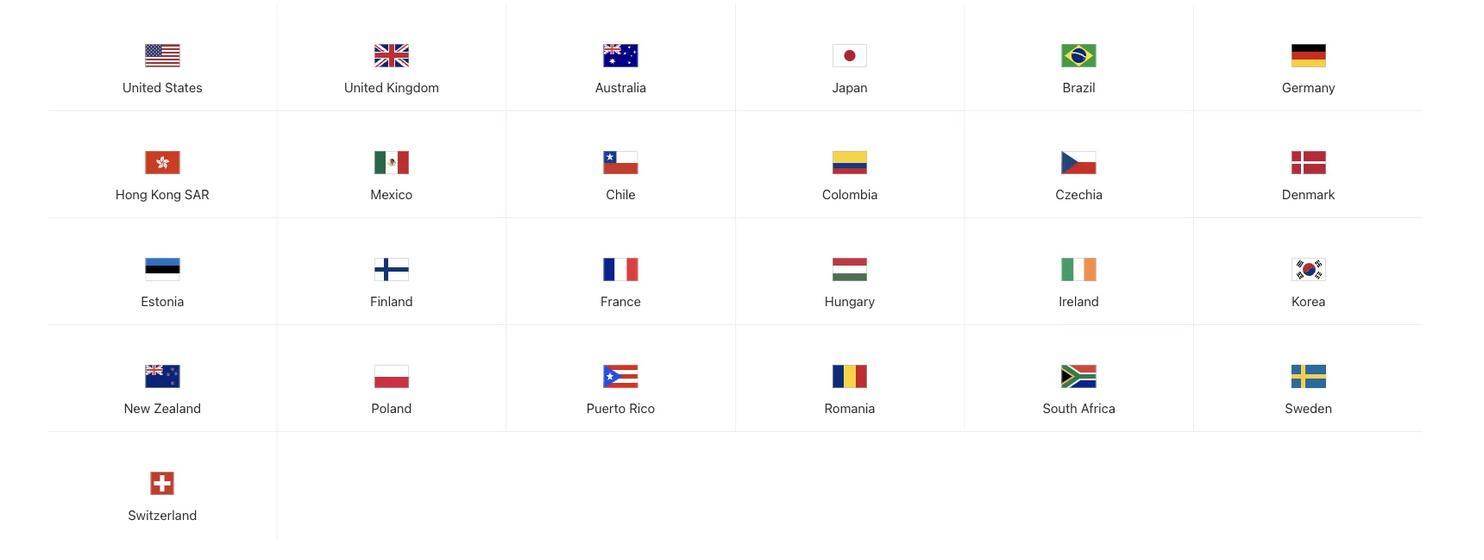 Task type: locate. For each thing, give the bounding box(es) containing it.
ro image
[[833, 360, 867, 394]]

us image
[[145, 39, 180, 74]]

ch image
[[145, 467, 180, 501]]

brazil
[[1063, 80, 1095, 95]]

brazil link
[[965, 5, 1193, 108]]

germany
[[1282, 80, 1335, 95]]

denmark
[[1282, 187, 1335, 202]]

ie image
[[1062, 253, 1096, 288]]

se image
[[1291, 360, 1326, 394]]

new zealand link
[[48, 325, 277, 429]]

colombia
[[822, 187, 878, 202]]

germany link
[[1194, 5, 1423, 108]]

switzerland link
[[48, 432, 277, 536]]

united
[[122, 80, 161, 95], [344, 80, 383, 95]]

1 horizontal spatial united
[[344, 80, 383, 95]]

romania link
[[736, 325, 964, 429]]

colombia link
[[736, 112, 964, 215]]

au image
[[604, 39, 638, 74]]

south
[[1043, 401, 1077, 416]]

switzerland
[[128, 508, 197, 523]]

chile
[[606, 187, 636, 202]]

0 horizontal spatial united
[[122, 80, 161, 95]]

pl image
[[374, 360, 409, 394]]

ireland link
[[965, 218, 1193, 322]]

2 united from the left
[[344, 80, 383, 95]]

puerto rico link
[[507, 325, 735, 429]]

hk image
[[145, 146, 180, 181]]

mx image
[[374, 146, 409, 181]]

united for united kingdom
[[344, 80, 383, 95]]

united for united states
[[122, 80, 161, 95]]

hong kong sar link
[[48, 112, 277, 215]]

co image
[[833, 146, 867, 181]]

kong
[[151, 187, 181, 202]]

new
[[124, 401, 150, 416]]

gb image
[[374, 39, 409, 74]]

france link
[[507, 218, 735, 322]]

1 united from the left
[[122, 80, 161, 95]]

br image
[[1062, 39, 1096, 74]]

ireland
[[1059, 294, 1099, 309]]

denmark link
[[1194, 112, 1423, 215]]

hungary
[[825, 294, 875, 309]]

united down gb icon
[[344, 80, 383, 95]]

united down the us icon
[[122, 80, 161, 95]]

zealand
[[154, 401, 201, 416]]

estonia link
[[48, 218, 277, 322]]

united states
[[122, 80, 203, 95]]

south africa link
[[965, 325, 1193, 429]]

za image
[[1062, 360, 1096, 394]]

hong
[[116, 187, 147, 202]]

pr image
[[604, 360, 638, 394]]

chile link
[[507, 112, 735, 215]]

south africa
[[1043, 401, 1115, 416]]

japan link
[[736, 5, 964, 108]]

africa
[[1081, 401, 1115, 416]]

france
[[601, 294, 641, 309]]

kingdom
[[387, 80, 439, 95]]



Task type: describe. For each thing, give the bounding box(es) containing it.
japan
[[832, 80, 868, 95]]

states
[[165, 80, 203, 95]]

kr image
[[1291, 253, 1326, 288]]

mexico
[[371, 187, 413, 202]]

fi image
[[374, 253, 409, 288]]

hungary link
[[736, 218, 964, 322]]

cz image
[[1062, 146, 1096, 181]]

sar
[[185, 187, 209, 202]]

new zealand
[[124, 401, 201, 416]]

poland
[[371, 401, 412, 416]]

finland
[[370, 294, 413, 309]]

australia
[[595, 80, 646, 95]]

mexico link
[[277, 112, 506, 215]]

fr image
[[604, 253, 638, 288]]

hong kong sar
[[116, 187, 209, 202]]

rico
[[629, 401, 655, 416]]

united states link
[[48, 5, 277, 108]]

united kingdom
[[344, 80, 439, 95]]

cl image
[[604, 146, 638, 181]]

puerto
[[587, 401, 626, 416]]

czechia
[[1055, 187, 1103, 202]]

nz image
[[145, 360, 180, 394]]

romania
[[825, 401, 875, 416]]

korea
[[1292, 294, 1326, 309]]

jp image
[[833, 39, 867, 74]]

czechia link
[[965, 112, 1193, 215]]

australia link
[[507, 5, 735, 108]]

hu image
[[833, 253, 867, 288]]

poland link
[[277, 325, 506, 429]]

sweden link
[[1194, 325, 1423, 429]]

ee image
[[145, 253, 180, 288]]

dk image
[[1291, 146, 1326, 181]]

puerto rico
[[587, 401, 655, 416]]

estonia
[[141, 294, 184, 309]]

de image
[[1291, 39, 1326, 74]]

united kingdom link
[[277, 5, 506, 108]]

sweden
[[1285, 401, 1332, 416]]

korea link
[[1194, 218, 1423, 322]]

finland link
[[277, 218, 506, 322]]



Task type: vqa. For each thing, say whether or not it's contained in the screenshot.
second United from the right
yes



